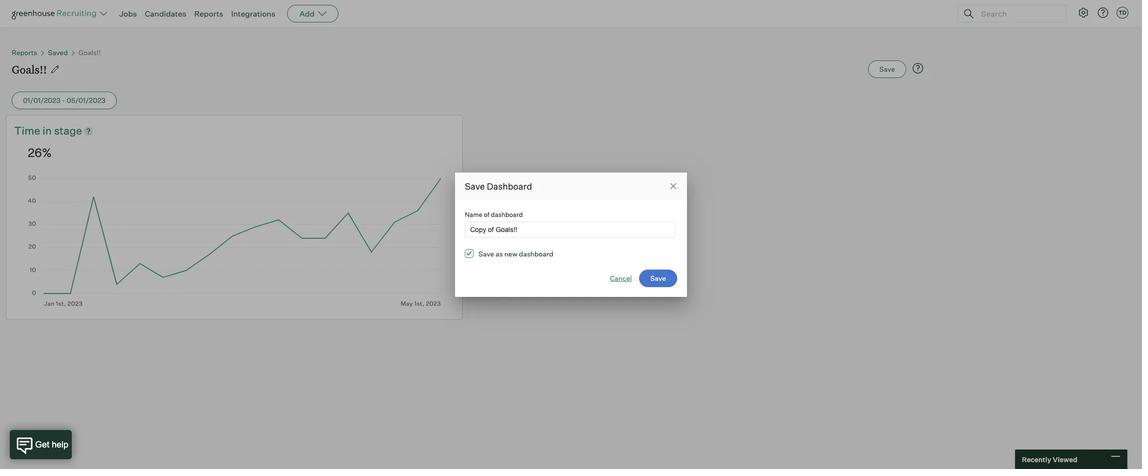 Task type: locate. For each thing, give the bounding box(es) containing it.
stage
[[54, 124, 82, 137]]

td button
[[1115, 5, 1130, 21]]

reports link
[[194, 9, 223, 19], [12, 48, 37, 57]]

jobs
[[119, 9, 137, 19]]

1 horizontal spatial reports
[[194, 9, 223, 19]]

save button
[[868, 61, 906, 78], [639, 270, 677, 287]]

save for the right 'save' button
[[879, 65, 895, 73]]

saved
[[48, 48, 68, 57]]

save for save dashboard
[[465, 181, 485, 192]]

save left faq image in the right top of the page
[[879, 65, 895, 73]]

name
[[465, 211, 482, 219]]

dashboard right of
[[491, 211, 523, 219]]

reports left saved in the left top of the page
[[12, 48, 37, 57]]

1 vertical spatial dashboard
[[519, 250, 553, 258]]

goals!! right saved in the left top of the page
[[79, 48, 101, 57]]

0 horizontal spatial goals!!
[[12, 62, 47, 77]]

1 vertical spatial goals!!
[[12, 62, 47, 77]]

edit image
[[50, 65, 60, 74]]

dashboard
[[491, 211, 523, 219], [519, 250, 553, 258]]

reports
[[194, 9, 223, 19], [12, 48, 37, 57]]

add button
[[287, 5, 338, 22]]

integrations link
[[231, 9, 275, 19]]

1 vertical spatial reports link
[[12, 48, 37, 57]]

05/01/2023
[[66, 96, 106, 104]]

save up the name
[[465, 181, 485, 192]]

add
[[299, 9, 315, 19]]

goals!! left edit image
[[12, 62, 47, 77]]

Save as new dashboard checkbox
[[465, 249, 474, 258]]

xychart image
[[28, 176, 441, 308]]

0 vertical spatial reports
[[194, 9, 223, 19]]

0 horizontal spatial save button
[[639, 270, 677, 287]]

1 horizontal spatial goals!!
[[79, 48, 101, 57]]

td button
[[1117, 7, 1128, 19]]

save left as on the bottom
[[479, 250, 494, 258]]

reports right candidates link at the left of page
[[194, 9, 223, 19]]

Search text field
[[979, 7, 1058, 21]]

time link
[[14, 124, 43, 139]]

reports for the right reports link
[[194, 9, 223, 19]]

1 vertical spatial save button
[[639, 270, 677, 287]]

integrations
[[231, 9, 275, 19]]

save button left faq image in the right top of the page
[[868, 61, 906, 78]]

name of dashboard
[[465, 211, 523, 219]]

0 vertical spatial reports link
[[194, 9, 223, 19]]

saved link
[[48, 48, 68, 57]]

jobs link
[[119, 9, 137, 19]]

reports link left saved in the left top of the page
[[12, 48, 37, 57]]

0 vertical spatial save button
[[868, 61, 906, 78]]

in
[[43, 124, 52, 137]]

recently
[[1022, 456, 1051, 464]]

cancel link
[[610, 274, 632, 283]]

0 horizontal spatial reports link
[[12, 48, 37, 57]]

None text field
[[465, 222, 675, 238]]

save dashboard
[[465, 181, 532, 192]]

candidates
[[145, 9, 186, 19]]

save button inside 'save dashboard' dialog
[[639, 270, 677, 287]]

goals!!
[[79, 48, 101, 57], [12, 62, 47, 77]]

reports link right candidates link at the left of page
[[194, 9, 223, 19]]

stage link
[[54, 124, 82, 139]]

1 vertical spatial reports
[[12, 48, 37, 57]]

save for save as new dashboard
[[479, 250, 494, 258]]

dashboard right new
[[519, 250, 553, 258]]

save right cancel
[[650, 274, 666, 282]]

save button right the cancel link
[[639, 270, 677, 287]]

as
[[496, 250, 503, 258]]

new
[[504, 250, 517, 258]]

0 horizontal spatial reports
[[12, 48, 37, 57]]

save
[[879, 65, 895, 73], [465, 181, 485, 192], [479, 250, 494, 258], [650, 274, 666, 282]]



Task type: describe. For each thing, give the bounding box(es) containing it.
-
[[62, 96, 65, 104]]

save as new dashboard
[[479, 250, 553, 258]]

in link
[[43, 124, 54, 139]]

greenhouse recruiting image
[[12, 8, 100, 20]]

time in
[[14, 124, 54, 137]]

1 horizontal spatial save button
[[868, 61, 906, 78]]

td
[[1119, 9, 1127, 16]]

candidates link
[[145, 9, 186, 19]]

time
[[14, 124, 40, 137]]

reports for reports link to the left
[[12, 48, 37, 57]]

26%
[[28, 145, 52, 160]]

01/01/2023 - 05/01/2023 button
[[12, 92, 117, 109]]

cancel
[[610, 274, 632, 282]]

of
[[484, 211, 490, 219]]

0 vertical spatial dashboard
[[491, 211, 523, 219]]

goals!! link
[[79, 48, 101, 57]]

01/01/2023
[[23, 96, 60, 104]]

none text field inside 'save dashboard' dialog
[[465, 222, 675, 238]]

viewed
[[1053, 456, 1077, 464]]

0 vertical spatial goals!!
[[79, 48, 101, 57]]

01/01/2023 - 05/01/2023
[[23, 96, 106, 104]]

1 horizontal spatial reports link
[[194, 9, 223, 19]]

faq image
[[912, 62, 924, 74]]

recently viewed
[[1022, 456, 1077, 464]]

dashboard
[[487, 181, 532, 192]]

configure image
[[1078, 7, 1089, 19]]

save dashboard dialog
[[455, 173, 687, 297]]



Task type: vqa. For each thing, say whether or not it's contained in the screenshot.
the top Save button
yes



